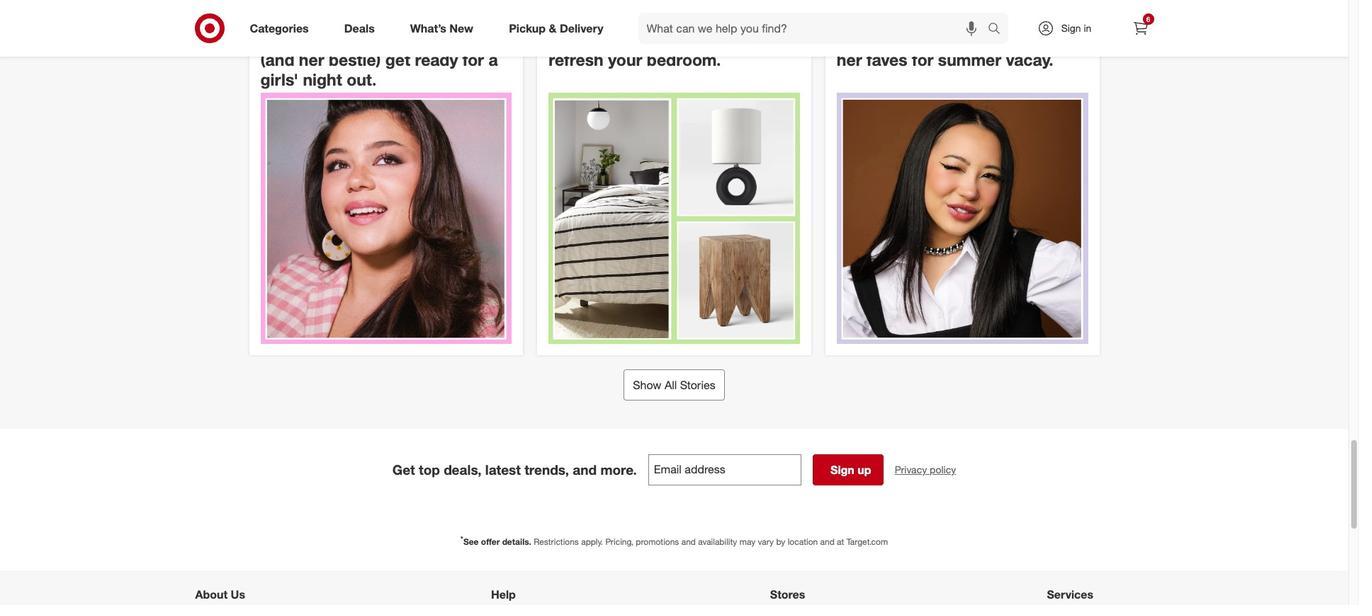 Task type: locate. For each thing, give the bounding box(es) containing it.
tiktok up the (and
[[260, 29, 310, 49]]

tiktok inside tiktok creator ashley yi shares her faves for summer vacay.
[[837, 29, 887, 49]]

girls'
[[260, 70, 298, 90]]

& right the pickup
[[549, 21, 557, 35]]

night
[[303, 70, 342, 90]]

0 horizontal spatial for
[[463, 49, 484, 69]]

services
[[1047, 588, 1093, 602]]

and left at
[[820, 537, 835, 548]]

her inside tiktok creator rachel o'cool (and her bestie) get ready for a girls' night out.
[[299, 49, 324, 69]]

tiktok creator rachel o'cool (and her bestie) get ready for a girls' night out.
[[260, 29, 498, 90]]

creator up faves
[[891, 29, 947, 49]]

show all stories
[[633, 378, 716, 392]]

0 vertical spatial sign
[[1061, 22, 1081, 34]]

sign inside 'link'
[[1061, 22, 1081, 34]]

2 her from the left
[[837, 49, 862, 69]]

tiktok creator ashley yi shares her faves for summer vacay.
[[837, 29, 1079, 69]]

faves
[[867, 49, 908, 69]]

sign
[[1061, 22, 1081, 34], [831, 463, 854, 478]]

creator inside tiktok creator ashley yi shares her faves for summer vacay.
[[891, 29, 947, 49]]

her left faves
[[837, 49, 862, 69]]

sign for sign in
[[1061, 22, 1081, 34]]

for right faves
[[912, 49, 934, 69]]

to
[[732, 29, 748, 49]]

categories
[[250, 21, 309, 35]]

tiktok creator rachel o'cool (and her bestie) get ready for a girls' night out. image
[[260, 93, 512, 344]]

her
[[299, 49, 324, 69], [837, 49, 862, 69]]

and left more.
[[573, 462, 597, 478]]

1 for from the left
[[463, 49, 484, 69]]

1 tiktok from the left
[[260, 29, 310, 49]]

sign left up
[[831, 463, 854, 478]]

1 horizontal spatial sign
[[1061, 22, 1081, 34]]

1 horizontal spatial creator
[[891, 29, 947, 49]]

2 for from the left
[[912, 49, 934, 69]]

tiktok for tiktok creator rachel o'cool (and her bestie) get ready for a girls' night out.
[[260, 29, 310, 49]]

2 creator from the left
[[891, 29, 947, 49]]

for
[[463, 49, 484, 69], [912, 49, 934, 69]]

creator inside tiktok creator rachel o'cool (and her bestie) get ready for a girls' night out.
[[315, 29, 371, 49]]

sign left in
[[1061, 22, 1081, 34]]

tiktok creator rachel o'cool (and her bestie) get ready for a girls' night out. link
[[249, 0, 523, 356]]

her for bestie)
[[299, 49, 324, 69]]

o'cool
[[433, 29, 487, 49]]

and left availability
[[682, 537, 696, 548]]

offer
[[481, 537, 500, 548]]

more.
[[601, 462, 637, 478]]

policy
[[930, 464, 956, 476]]

by
[[776, 537, 785, 548]]

1 her from the left
[[299, 49, 324, 69]]

2 tiktok from the left
[[837, 29, 887, 49]]

ready
[[415, 49, 458, 69]]

0 horizontal spatial her
[[299, 49, 324, 69]]

for left a
[[463, 49, 484, 69]]

& up 'your'
[[618, 29, 629, 49]]

creator up bestie)
[[315, 29, 371, 49]]

may
[[772, 6, 788, 17]]

ashley
[[952, 29, 1003, 49]]

and
[[573, 462, 597, 478], [682, 537, 696, 548], [820, 537, 835, 548]]

about us
[[195, 588, 245, 602]]

availability
[[698, 537, 737, 548]]

help
[[491, 588, 516, 602]]

latest
[[485, 462, 521, 478]]

out.
[[347, 70, 377, 90]]

0 horizontal spatial sign
[[831, 463, 854, 478]]

deals link
[[332, 13, 392, 44]]

1 vertical spatial sign
[[831, 463, 854, 478]]

&
[[549, 21, 557, 35], [618, 29, 629, 49]]

yi
[[1008, 29, 1023, 49]]

None text field
[[648, 455, 801, 486]]

stories
[[680, 378, 716, 392]]

for inside tiktok creator rachel o'cool (and her bestie) get ready for a girls' night out.
[[463, 49, 484, 69]]

pickup & delivery
[[509, 21, 603, 35]]

details.
[[502, 537, 531, 548]]

1 horizontal spatial &
[[618, 29, 629, 49]]

her inside tiktok creator ashley yi shares her faves for summer vacay.
[[837, 49, 862, 69]]

1 horizontal spatial tiktok
[[837, 29, 887, 49]]

bedroom.
[[647, 49, 721, 69]]

(and
[[260, 49, 294, 69]]

tiktok
[[260, 29, 310, 49], [837, 29, 887, 49]]

0 horizontal spatial tiktok
[[260, 29, 310, 49]]

0 horizontal spatial creator
[[315, 29, 371, 49]]

1 horizontal spatial her
[[837, 49, 862, 69]]

3 simple & stylish ways to refresh your bedroom. image
[[549, 93, 800, 344]]

target.com
[[847, 537, 888, 548]]

* see offer details. restrictions apply. pricing, promotions and availability may vary by location and at target.com
[[461, 535, 888, 548]]

for inside tiktok creator ashley yi shares her faves for summer vacay.
[[912, 49, 934, 69]]

summer
[[938, 49, 1002, 69]]

tiktok down trends
[[837, 29, 887, 49]]

stylish
[[633, 29, 684, 49]]

rachel
[[375, 29, 429, 49]]

1 horizontal spatial for
[[912, 49, 934, 69]]

sign inside button
[[831, 463, 854, 478]]

vacay.
[[1006, 49, 1054, 69]]

1 creator from the left
[[315, 29, 371, 49]]

restrictions
[[534, 537, 579, 548]]

creator
[[315, 29, 371, 49], [891, 29, 947, 49]]

what's new
[[410, 21, 473, 35]]

tiktok inside tiktok creator rachel o'cool (and her bestie) get ready for a girls' night out.
[[260, 29, 310, 49]]

her up 'night'
[[299, 49, 324, 69]]

search button
[[981, 13, 1015, 47]]

ways
[[688, 29, 728, 49]]



Task type: describe. For each thing, give the bounding box(es) containing it.
show
[[633, 378, 662, 392]]

her for faves
[[837, 49, 862, 69]]

pickup
[[509, 21, 546, 35]]

*
[[461, 535, 463, 543]]

see
[[463, 537, 479, 548]]

may 26
[[772, 6, 800, 17]]

privacy policy
[[895, 464, 956, 476]]

search
[[981, 22, 1015, 37]]

about
[[195, 588, 228, 602]]

2 horizontal spatial and
[[820, 537, 835, 548]]

6
[[1146, 15, 1150, 23]]

shares
[[1027, 29, 1079, 49]]

6 link
[[1125, 13, 1156, 44]]

show all stories button
[[624, 370, 725, 401]]

location
[[788, 537, 818, 548]]

get
[[392, 462, 415, 478]]

delivery
[[560, 21, 603, 35]]

sign in
[[1061, 22, 1092, 34]]

tiktok creator ashley yi shares her faves for summer vacay. image
[[837, 93, 1088, 344]]

trends,
[[525, 462, 569, 478]]

1 horizontal spatial and
[[682, 537, 696, 548]]

may
[[740, 537, 756, 548]]

0 horizontal spatial &
[[549, 21, 557, 35]]

apply.
[[581, 537, 603, 548]]

trends
[[837, 6, 864, 17]]

0 horizontal spatial and
[[573, 462, 597, 478]]

what's
[[410, 21, 446, 35]]

sign in link
[[1025, 13, 1114, 44]]

up
[[858, 463, 871, 478]]

all
[[665, 378, 677, 392]]

privacy policy link
[[895, 463, 956, 478]]

& inside 3 simple & stylish ways to refresh your bedroom.
[[618, 29, 629, 49]]

sign for sign up
[[831, 463, 854, 478]]

top
[[419, 462, 440, 478]]

what's new link
[[398, 13, 491, 44]]

What can we help you find? suggestions appear below search field
[[638, 13, 991, 44]]

pricing,
[[605, 537, 634, 548]]

creator for faves
[[891, 29, 947, 49]]

3 simple & stylish ways to refresh your bedroom.
[[549, 29, 748, 69]]

a
[[489, 49, 498, 69]]

get top deals, latest trends, and more.
[[392, 462, 637, 478]]

deals
[[344, 21, 375, 35]]

creator for bestie)
[[315, 29, 371, 49]]

bestie)
[[329, 49, 381, 69]]

3
[[549, 29, 558, 49]]

privacy
[[895, 464, 927, 476]]

26
[[790, 6, 800, 17]]

promotions
[[636, 537, 679, 548]]

stores
[[770, 588, 805, 602]]

refresh
[[549, 49, 604, 69]]

sign up button
[[813, 455, 884, 486]]

new
[[450, 21, 473, 35]]

your
[[608, 49, 642, 69]]

tiktok for tiktok creator ashley yi shares her faves for summer vacay.
[[837, 29, 887, 49]]

us
[[231, 588, 245, 602]]

simple
[[562, 29, 613, 49]]

deals,
[[444, 462, 482, 478]]

sign up
[[831, 463, 871, 478]]

pickup & delivery link
[[497, 13, 621, 44]]

get
[[385, 49, 410, 69]]

at
[[837, 537, 844, 548]]

vary
[[758, 537, 774, 548]]

in
[[1084, 22, 1092, 34]]

categories link
[[238, 13, 326, 44]]



Task type: vqa. For each thing, say whether or not it's contained in the screenshot.
games*
no



